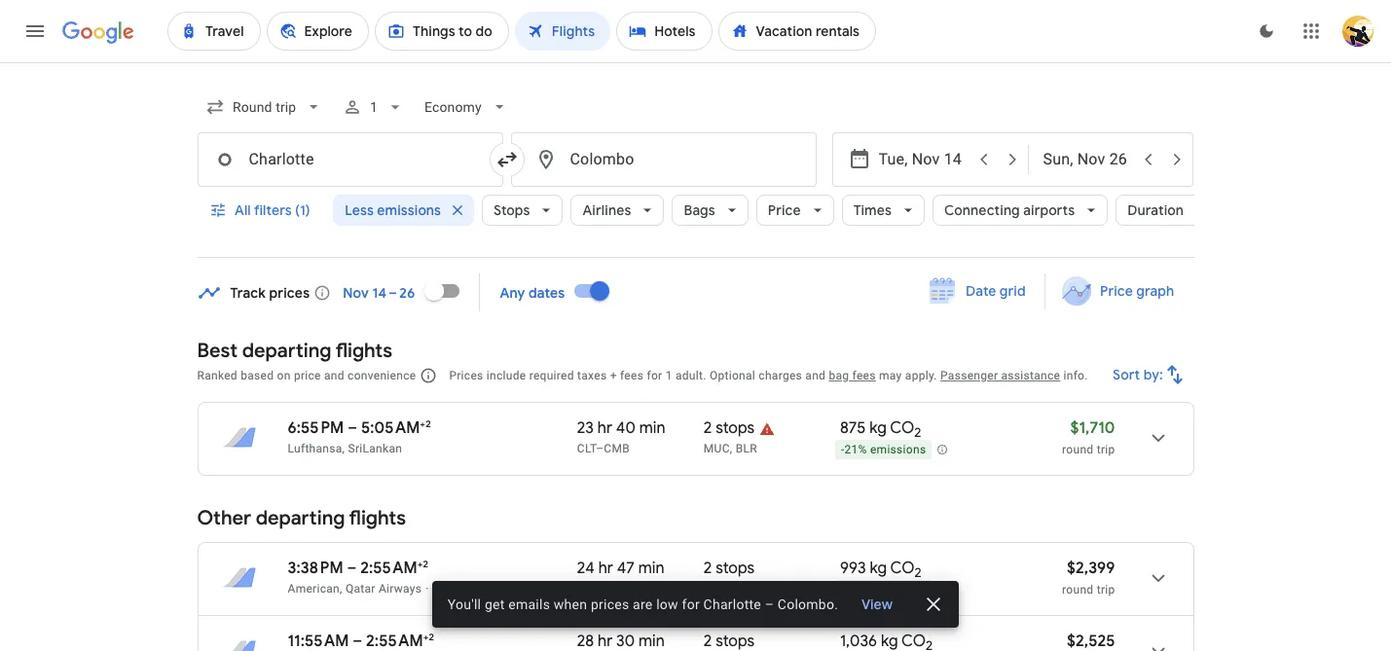 Task type: locate. For each thing, give the bounding box(es) containing it.
2 stops flight. element up muc , blr
[[704, 419, 755, 441]]

and right the price
[[324, 369, 344, 383]]

2 trip from the top
[[1097, 583, 1115, 597]]

0 horizontal spatial fees
[[620, 369, 644, 383]]

- down 875
[[841, 443, 845, 457]]

2 up -21% emissions
[[914, 425, 921, 441]]

connecting airports button
[[933, 187, 1108, 234]]

0 horizontal spatial price
[[768, 202, 801, 219]]

0 vertical spatial for
[[647, 369, 662, 383]]

min inside 23 hr 40 min clt – cmb
[[639, 419, 665, 438]]

1 vertical spatial 1
[[666, 369, 672, 383]]

airways
[[379, 582, 422, 596]]

1 vertical spatial round
[[1062, 583, 1094, 597]]

1 round from the top
[[1062, 443, 1094, 457]]

cmb down 47
[[604, 582, 630, 596]]

kg inside the 993 kg co 2
[[870, 559, 887, 578]]

prices left the learn more about tracked prices image at left top
[[269, 284, 310, 301]]

Return text field
[[1043, 133, 1133, 186]]

1 vertical spatial -
[[841, 583, 845, 597]]

1 kg from the top
[[869, 419, 887, 438]]

0 vertical spatial round
[[1062, 443, 1094, 457]]

co inside 875 kg co 2
[[890, 419, 914, 438]]

for
[[647, 369, 662, 383], [682, 597, 700, 612]]

round inside $2,399 round trip
[[1062, 583, 1094, 597]]

convenience
[[348, 369, 416, 383]]

flights up 2:55 am
[[349, 506, 406, 531]]

track
[[230, 284, 266, 301]]

1 horizontal spatial fees
[[852, 369, 876, 383]]

clt inside 23 hr 40 min clt – cmb
[[577, 442, 596, 456]]

co
[[890, 419, 914, 438], [890, 559, 915, 578]]

1 vertical spatial price
[[1100, 282, 1133, 300]]

for inside main content
[[647, 369, 662, 383]]

1 vertical spatial cmb
[[604, 582, 630, 596]]

taxes
[[577, 369, 607, 383]]

-
[[841, 443, 845, 457], [841, 583, 845, 597]]

date
[[965, 282, 996, 300]]

2 inside 875 kg co 2
[[914, 425, 921, 441]]

1
[[370, 99, 378, 115], [666, 369, 672, 383]]

prices inside 'find the best price' region
[[269, 284, 310, 301]]

0 vertical spatial trip
[[1097, 443, 1115, 457]]

3 2 stops flight. element from the top
[[704, 632, 755, 651]]

2 cmb from the top
[[604, 582, 630, 596]]

– up american, qatar airways
[[347, 559, 357, 578]]

fees right taxes
[[620, 369, 644, 383]]

american,
[[288, 582, 342, 596]]

2 inside 2 stops iad , doh
[[704, 559, 712, 578]]

1 stops from the top
[[716, 419, 755, 438]]

airports
[[1023, 202, 1075, 219]]

hr right 24
[[598, 559, 613, 578]]

None text field
[[511, 132, 816, 187]]

2 vertical spatial emissions
[[870, 583, 926, 597]]

1 cmb from the top
[[604, 442, 630, 456]]

iad
[[704, 582, 723, 596]]

1 fees from the left
[[620, 369, 644, 383]]

1 vertical spatial 2 stops flight. element
[[704, 559, 755, 581]]

and left bag
[[805, 369, 826, 383]]

None field
[[197, 90, 331, 125], [417, 90, 516, 125], [197, 90, 331, 125], [417, 90, 516, 125]]

1 vertical spatial emissions
[[870, 443, 926, 457]]

2 fees from the left
[[852, 369, 876, 383]]

for left adult.
[[647, 369, 662, 383]]

0 vertical spatial co
[[890, 419, 914, 438]]

0 horizontal spatial prices
[[269, 284, 310, 301]]

round down $2,399
[[1062, 583, 1094, 597]]

– right charlotte on the right of page
[[765, 597, 774, 612]]

2 vertical spatial 2 stops flight. element
[[704, 632, 755, 651]]

for right low
[[682, 597, 700, 612]]

2:55 am
[[360, 559, 417, 578]]

any dates
[[500, 284, 565, 301]]

fees right bag
[[852, 369, 876, 383]]

- down 993
[[841, 583, 845, 597]]

departing up the 3:38 pm
[[256, 506, 345, 531]]

change appearance image
[[1243, 8, 1290, 55]]

- for 875
[[841, 443, 845, 457]]

Arrival time: 5:05 AM on  Thursday, November 16. text field
[[361, 418, 431, 438]]

– right 'as'
[[596, 582, 604, 596]]

emails
[[508, 597, 550, 612]]

1 co from the top
[[890, 419, 914, 438]]

2 up iad
[[704, 559, 712, 578]]

price right bags popup button
[[768, 202, 801, 219]]

2 - from the top
[[841, 583, 845, 597]]

5:05 am
[[361, 419, 420, 438]]

0 vertical spatial cmb
[[604, 442, 630, 456]]

min up eagle
[[638, 559, 665, 578]]

1 vertical spatial hr
[[598, 559, 613, 578]]

875 kg co 2
[[840, 419, 921, 441]]

0 vertical spatial min
[[639, 419, 665, 438]]

airlines right stops 'popup button'
[[583, 202, 631, 219]]

1 vertical spatial kg
[[870, 559, 887, 578]]

all filters (1)
[[234, 202, 310, 219]]

leaves charlotte douglas international airport at 11:55 am on tuesday, november 14 and arrives at bandaranaike international airport at 2:55 am on thursday, november 16. element
[[288, 631, 434, 651]]

2 stops from the top
[[716, 559, 755, 578]]

price for price
[[768, 202, 801, 219]]

993
[[840, 559, 866, 578]]

swap origin and destination. image
[[495, 148, 518, 171]]

stops inside 2 stops iad , doh
[[716, 559, 755, 578]]

24
[[577, 559, 595, 578]]

prices
[[269, 284, 310, 301], [591, 597, 629, 612]]

flights for other departing flights
[[349, 506, 406, 531]]

trip inside '$1,710 round trip'
[[1097, 443, 1115, 457]]

1 horizontal spatial for
[[682, 597, 700, 612]]

min inside 24 hr 47 min clt – cmb
[[638, 559, 665, 578]]

clt for 23
[[577, 442, 596, 456]]

0 vertical spatial kg
[[869, 419, 887, 438]]

$2,399 round trip
[[1062, 559, 1115, 597]]

1 2 stops flight. element from the top
[[704, 419, 755, 441]]

cmb for 40
[[604, 442, 630, 456]]

1 vertical spatial clt
[[577, 582, 596, 596]]

assistance
[[1001, 369, 1060, 383]]

prices
[[449, 369, 483, 383]]

2 co from the top
[[890, 559, 915, 578]]

0 vertical spatial ,
[[730, 442, 733, 456]]

2 right 5:05 am
[[426, 418, 431, 430]]

stops up doh on the bottom
[[716, 559, 755, 578]]

2 stops flight. element
[[704, 419, 755, 441], [704, 559, 755, 581], [704, 632, 755, 651]]

trip down '1710 us dollars' text box
[[1097, 443, 1115, 457]]

hr right 23
[[597, 419, 612, 438]]

cmb
[[604, 442, 630, 456], [604, 582, 630, 596]]

view button
[[846, 587, 908, 622]]

2399 US dollars text field
[[1067, 559, 1115, 578]]

trip for $2,399
[[1097, 583, 1115, 597]]

for inside view status
[[682, 597, 700, 612]]

arrival time: 2:55 am on  thursday, november 16. text field down airways
[[366, 631, 434, 651]]

0 vertical spatial airlines
[[583, 202, 631, 219]]

kg inside 875 kg co 2
[[869, 419, 887, 438]]

kg up -11% emissions
[[870, 559, 887, 578]]

875
[[840, 419, 866, 438]]

1 clt from the top
[[577, 442, 596, 456]]

21%
[[844, 443, 867, 457]]

Departure time: 6:55 PM. text field
[[288, 419, 344, 438]]

2 up -11% emissions
[[915, 565, 922, 581]]

hr for 24
[[598, 559, 613, 578]]

14 – 26
[[372, 284, 415, 301]]

flights up convenience
[[336, 339, 392, 363]]

co up -21% emissions
[[890, 419, 914, 438]]

0 vertical spatial clt
[[577, 442, 596, 456]]

0 vertical spatial flights
[[336, 339, 392, 363]]

2 round from the top
[[1062, 583, 1094, 597]]

emissions down 875 kg co 2
[[870, 443, 926, 457]]

0 vertical spatial -
[[841, 443, 845, 457]]

main menu image
[[23, 19, 47, 43]]

1 horizontal spatial ,
[[730, 442, 733, 456]]

price left graph
[[1100, 282, 1133, 300]]

0 vertical spatial prices
[[269, 284, 310, 301]]

0 vertical spatial price
[[768, 202, 801, 219]]

1 horizontal spatial airlines
[[583, 202, 631, 219]]

grid
[[999, 282, 1025, 300]]

+ inside arrival time: 2:55 am on  thursday, november 16. 'text field'
[[423, 631, 429, 643]]

1 horizontal spatial prices
[[591, 597, 629, 612]]

hr
[[597, 419, 612, 438], [598, 559, 613, 578]]

trip down $2,399
[[1097, 583, 1115, 597]]

1 horizontal spatial price
[[1100, 282, 1133, 300]]

1 vertical spatial for
[[682, 597, 700, 612]]

clt inside 24 hr 47 min clt – cmb
[[577, 582, 596, 596]]

1 horizontal spatial 1
[[666, 369, 672, 383]]

emissions for 23 hr 40 min
[[870, 443, 926, 457]]

0 horizontal spatial 1
[[370, 99, 378, 115]]

co inside the 993 kg co 2
[[890, 559, 915, 578]]

hr inside 24 hr 47 min clt – cmb
[[598, 559, 613, 578]]

clt down 23
[[577, 442, 596, 456]]

trip inside $2,399 round trip
[[1097, 583, 1115, 597]]

1 trip from the top
[[1097, 443, 1115, 457]]

charlotte
[[703, 597, 761, 612]]

flights for best departing flights
[[336, 339, 392, 363]]

operated
[[433, 582, 483, 596]]

nov
[[343, 284, 369, 301]]

airlines inside main content
[[528, 582, 569, 596]]

stops up muc , blr
[[716, 419, 755, 438]]

0 horizontal spatial airlines
[[528, 582, 569, 596]]

find the best price region
[[197, 267, 1194, 324]]

1 vertical spatial trip
[[1097, 583, 1115, 597]]

fees
[[620, 369, 644, 383], [852, 369, 876, 383]]

None text field
[[197, 132, 503, 187]]

prices down american
[[591, 597, 629, 612]]

1 vertical spatial prices
[[591, 597, 629, 612]]

2 clt from the top
[[577, 582, 596, 596]]

cmb for 47
[[604, 582, 630, 596]]

bags
[[684, 202, 715, 219]]

+ inside 3:38 pm – 2:55 am + 2
[[417, 558, 423, 570]]

1 vertical spatial departing
[[256, 506, 345, 531]]

0 vertical spatial arrival time: 2:55 am on  thursday, november 16. text field
[[360, 558, 428, 578]]

0 vertical spatial departing
[[242, 339, 331, 363]]

price inside price popup button
[[768, 202, 801, 219]]

kg
[[869, 419, 887, 438], [870, 559, 887, 578]]

passenger assistance button
[[940, 369, 1060, 383]]

Departure text field
[[879, 133, 968, 186]]

less
[[345, 202, 374, 219]]

1 vertical spatial stops
[[716, 559, 755, 578]]

0 vertical spatial emissions
[[377, 202, 441, 219]]

1 - from the top
[[841, 443, 845, 457]]

1 vertical spatial arrival time: 2:55 am on  thursday, november 16. text field
[[366, 631, 434, 651]]

lufthansa,
[[288, 442, 345, 456]]

24 hr 47 min clt – cmb
[[577, 559, 665, 596]]

blr
[[736, 442, 757, 456]]

0 horizontal spatial ,
[[723, 582, 725, 596]]

price graph
[[1100, 282, 1174, 300]]

– up lufthansa, srilankan
[[348, 419, 357, 438]]

emissions right less
[[377, 202, 441, 219]]

loading results progress bar
[[0, 62, 1391, 66]]

arrival time: 2:55 am on  thursday, november 16. text field up airways
[[360, 558, 428, 578]]

departing up on
[[242, 339, 331, 363]]

other departing flights
[[197, 506, 406, 531]]

charges
[[759, 369, 802, 383]]

on
[[277, 369, 291, 383]]

1 horizontal spatial and
[[805, 369, 826, 383]]

Arrival time: 2:55 AM on  Thursday, November 16. text field
[[360, 558, 428, 578], [366, 631, 434, 651]]

learn more about tracked prices image
[[314, 284, 331, 301]]

1 vertical spatial airlines
[[528, 582, 569, 596]]

0 horizontal spatial for
[[647, 369, 662, 383]]

2 stops flight. element up doh on the bottom
[[704, 559, 755, 581]]

main content
[[197, 267, 1194, 651]]

2 down operated
[[429, 631, 434, 643]]

0 horizontal spatial and
[[324, 369, 344, 383]]

– down total duration 23 hr 40 min. 'element'
[[596, 442, 604, 456]]

1 vertical spatial min
[[638, 559, 665, 578]]

times
[[853, 202, 892, 219]]

co up -11% emissions
[[890, 559, 915, 578]]

emissions down the 993 kg co 2
[[870, 583, 926, 597]]

+
[[610, 369, 617, 383], [420, 418, 426, 430], [417, 558, 423, 570], [423, 631, 429, 643]]

layover (1 of 2) is a 2 hr 40 min layover at munich international airport in munich. layover (2 of 2) is a 2 hr 35 min overnight layover at kempegowda international airport bengaluru in bengaluru. element
[[704, 441, 830, 457]]

2 inside 3:38 pm – 2:55 am + 2
[[423, 558, 428, 570]]

, left blr
[[730, 442, 733, 456]]

1 vertical spatial flights
[[349, 506, 406, 531]]

hr inside 23 hr 40 min clt – cmb
[[597, 419, 612, 438]]

clt for 24
[[577, 582, 596, 596]]

0 vertical spatial stops
[[716, 419, 755, 438]]

2 right 2:55 am
[[423, 558, 428, 570]]

arrival time: 2:55 am on  thursday, november 16. text field containing 2:55 am
[[360, 558, 428, 578]]

6:55 pm
[[288, 419, 344, 438]]

2 stops flight. element down charlotte on the right of page
[[704, 632, 755, 651]]

cmb inside 24 hr 47 min clt – cmb
[[604, 582, 630, 596]]

, left doh on the bottom
[[723, 582, 725, 596]]

clt down 24
[[577, 582, 596, 596]]

arrival time: 2:55 am on  thursday, november 16. text field containing +
[[366, 631, 434, 651]]

cmb inside 23 hr 40 min clt – cmb
[[604, 442, 630, 456]]

min right 40
[[639, 419, 665, 438]]

cmb down 40
[[604, 442, 630, 456]]

flight details. leaves charlotte douglas international airport at 6:55 pm on tuesday, november 14 and arrives at bandaranaike international airport at 5:05 am on thursday, november 16. image
[[1135, 415, 1181, 461]]

airlines up the emails on the bottom of the page
[[528, 582, 569, 596]]

departing
[[242, 339, 331, 363], [256, 506, 345, 531]]

stops for 2 stops
[[716, 419, 755, 438]]

– inside 23 hr 40 min clt – cmb
[[596, 442, 604, 456]]

2 kg from the top
[[870, 559, 887, 578]]

sort by:
[[1112, 366, 1163, 384]]

price inside price graph button
[[1100, 282, 1133, 300]]

0 vertical spatial 1
[[370, 99, 378, 115]]

0 vertical spatial hr
[[597, 419, 612, 438]]

stops for 2 stops iad , doh
[[716, 559, 755, 578]]

None search field
[[197, 84, 1217, 258]]

11%
[[844, 583, 867, 597]]

price
[[294, 369, 321, 383]]

based
[[241, 369, 274, 383]]

round down $1,710
[[1062, 443, 1094, 457]]

Departure time: 11:55 AM. text field
[[288, 632, 349, 651]]

1 vertical spatial ,
[[723, 582, 725, 596]]

other
[[197, 506, 251, 531]]

all
[[234, 202, 250, 219]]

min for 23 hr 40 min
[[639, 419, 665, 438]]

0 vertical spatial 2 stops flight. element
[[704, 419, 755, 441]]

colombo.
[[778, 597, 838, 612]]

round for $2,399
[[1062, 583, 1094, 597]]

leaves charlotte douglas international airport at 3:38 pm on tuesday, november 14 and arrives at bandaranaike international airport at 2:55 am on thursday, november 16. element
[[288, 558, 428, 578]]

doh
[[728, 582, 753, 596]]

1 vertical spatial co
[[890, 559, 915, 578]]

23
[[577, 419, 594, 438]]

kg up -21% emissions
[[869, 419, 887, 438]]

round inside '$1,710 round trip'
[[1062, 443, 1094, 457]]

, inside 2 stops iad , doh
[[723, 582, 725, 596]]

-21% emissions
[[841, 443, 926, 457]]



Task type: vqa. For each thing, say whether or not it's contained in the screenshot.
CLT corresponding to 24
yes



Task type: describe. For each thing, give the bounding box(es) containing it.
1 inside main content
[[666, 369, 672, 383]]

dates
[[529, 284, 565, 301]]

psa
[[502, 582, 525, 596]]

include
[[487, 369, 526, 383]]

price for price graph
[[1100, 282, 1133, 300]]

are
[[633, 597, 653, 612]]

operated by psa airlines as american eagle
[[433, 582, 673, 596]]

track prices
[[230, 284, 310, 301]]

prices inside view status
[[591, 597, 629, 612]]

emissions inside popup button
[[377, 202, 441, 219]]

co for 993
[[890, 559, 915, 578]]

lufthansa, srilankan
[[288, 442, 402, 456]]

min for 24 hr 47 min
[[638, 559, 665, 578]]

all filters (1) button
[[197, 187, 325, 234]]

filters
[[253, 202, 291, 219]]

layover (1 of 2) is a 2 hr 58 min layover at dulles international airport in washington. layover (2 of 2) is a 2 hr 55 min layover at hamad international airport in doha. element
[[704, 581, 830, 597]]

2 2 stops flight. element from the top
[[704, 559, 755, 581]]

passenger
[[940, 369, 998, 383]]

connecting airports
[[944, 202, 1075, 219]]

– inside 6:55 pm – 5:05 am + 2
[[348, 419, 357, 438]]

2525 US dollars text field
[[1067, 632, 1115, 651]]

learn more about ranking image
[[420, 367, 437, 385]]

less emissions
[[345, 202, 441, 219]]

bag fees button
[[829, 369, 876, 383]]

adult.
[[676, 369, 706, 383]]

2 inside the 993 kg co 2
[[915, 565, 922, 581]]

total duration 24 hr 47 min. element
[[577, 559, 704, 581]]

required
[[529, 369, 574, 383]]

1 inside popup button
[[370, 99, 378, 115]]

muc
[[704, 442, 730, 456]]

round for $1,710
[[1062, 443, 1094, 457]]

sort
[[1112, 366, 1140, 384]]

departing for best
[[242, 339, 331, 363]]

47
[[617, 559, 635, 578]]

may
[[879, 369, 902, 383]]

muc , blr
[[704, 442, 757, 456]]

srilankan
[[348, 442, 402, 456]]

trip for $1,710
[[1097, 443, 1115, 457]]

– inside 24 hr 47 min clt – cmb
[[596, 582, 604, 596]]

co for 875
[[890, 419, 914, 438]]

2 up 'muc'
[[704, 419, 712, 438]]

price graph button
[[1050, 274, 1190, 309]]

none search field containing all filters (1)
[[197, 84, 1217, 258]]

less emissions button
[[333, 187, 474, 234]]

$2,399
[[1067, 559, 1115, 578]]

, inside layover (1 of 2) is a 2 hr 40 min layover at munich international airport in munich. layover (2 of 2) is a 2 hr 35 min overnight layover at kempegowda international airport bengaluru in bengaluru. element
[[730, 442, 733, 456]]

- for 993
[[841, 583, 845, 597]]

you'll get emails when prices are low for charlotte – colombo.
[[448, 597, 838, 612]]

1 button
[[335, 84, 413, 130]]

stops button
[[482, 187, 563, 234]]

23 hr 40 min clt – cmb
[[577, 419, 665, 456]]

view
[[862, 596, 893, 613]]

kg for 993
[[870, 559, 887, 578]]

flight details. leaves charlotte douglas international airport at 11:55 am on tuesday, november 14 and arrives at bandaranaike international airport at 2:55 am on thursday, november 16. image
[[1135, 628, 1181, 651]]

american, qatar airways
[[288, 582, 422, 596]]

2 inside 6:55 pm – 5:05 am + 2
[[426, 418, 431, 430]]

bag
[[829, 369, 849, 383]]

Departure time: 3:38 PM. text field
[[288, 559, 343, 578]]

-11% emissions
[[841, 583, 926, 597]]

view status
[[432, 581, 959, 628]]

993 kg co 2
[[840, 559, 922, 581]]

3:38 pm
[[288, 559, 343, 578]]

1 and from the left
[[324, 369, 344, 383]]

bags button
[[672, 187, 748, 234]]

ranked
[[197, 369, 237, 383]]

departing for other
[[256, 506, 345, 531]]

– inside 3:38 pm – 2:55 am + 2
[[347, 559, 357, 578]]

nov 14 – 26
[[343, 284, 415, 301]]

price button
[[756, 187, 834, 234]]

– inside view status
[[765, 597, 774, 612]]

1710 US dollars text field
[[1070, 419, 1115, 438]]

duration
[[1128, 202, 1184, 219]]

+ inside 6:55 pm – 5:05 am + 2
[[420, 418, 426, 430]]

kg for 875
[[869, 419, 887, 438]]

any
[[500, 284, 525, 301]]

+ 2
[[423, 631, 434, 643]]

eagle
[[643, 582, 673, 596]]

hr for 23
[[597, 419, 612, 438]]

total duration 23 hr 40 min. element
[[577, 419, 704, 441]]

by
[[486, 582, 499, 596]]

total duration 28 hr 30 min. element
[[577, 632, 704, 651]]

40
[[616, 419, 636, 438]]

sort by: button
[[1105, 351, 1194, 398]]

2 and from the left
[[805, 369, 826, 383]]

best departing flights
[[197, 339, 392, 363]]

stops
[[494, 202, 530, 219]]

main content containing best departing flights
[[197, 267, 1194, 651]]

you'll
[[448, 597, 481, 612]]

flight details. leaves charlotte douglas international airport at 3:38 pm on tuesday, november 14 and arrives at bandaranaike international airport at 2:55 am on thursday, november 16. image
[[1135, 555, 1181, 602]]

as
[[572, 582, 585, 596]]

duration button
[[1116, 187, 1217, 234]]

emissions for 24 hr 47 min
[[870, 583, 926, 597]]

prices include required taxes + fees for 1 adult. optional charges and bag fees may apply. passenger assistance
[[449, 369, 1060, 383]]

when
[[554, 597, 587, 612]]

apply.
[[905, 369, 937, 383]]

2 stops iad , doh
[[704, 559, 755, 596]]

connecting
[[944, 202, 1020, 219]]

qatar
[[346, 582, 375, 596]]

leaves charlotte douglas international airport at 6:55 pm on tuesday, november 14 and arrives at bandaranaike international airport at 5:05 am on thursday, november 16. element
[[288, 418, 431, 438]]

$1,710
[[1070, 419, 1115, 438]]

date grid
[[965, 282, 1025, 300]]

graph
[[1137, 282, 1174, 300]]

(1)
[[295, 202, 310, 219]]

optional
[[710, 369, 755, 383]]

low
[[656, 597, 678, 612]]

ranked based on price and convenience
[[197, 369, 416, 383]]

airlines inside popup button
[[583, 202, 631, 219]]

$1,710 round trip
[[1062, 419, 1115, 457]]

date grid button
[[915, 274, 1041, 309]]

by:
[[1143, 366, 1163, 384]]



